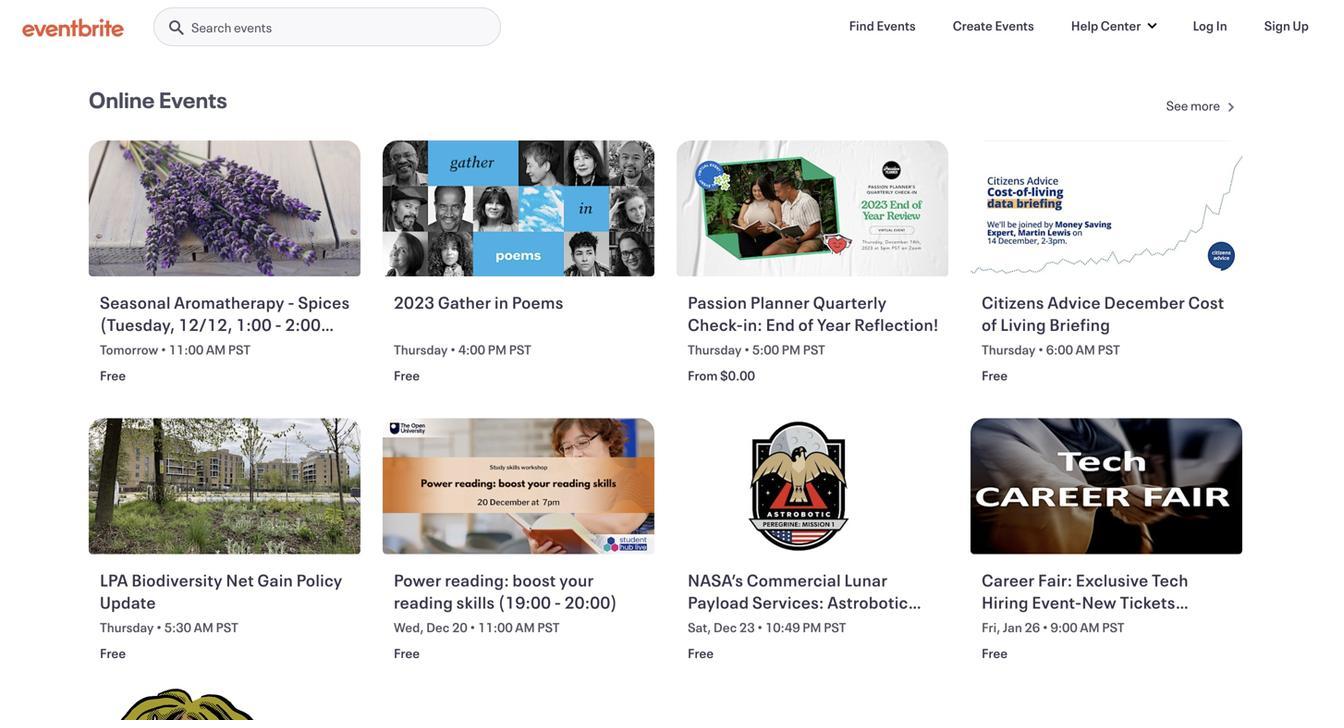 Task type: vqa. For each thing, say whether or not it's contained in the screenshot.


Task type: locate. For each thing, give the bounding box(es) containing it.
1 horizontal spatial dec
[[714, 619, 737, 636]]

pst
[[228, 341, 251, 358], [509, 341, 531, 358], [803, 341, 825, 358], [1098, 341, 1120, 358], [216, 619, 238, 636], [537, 619, 560, 636], [824, 619, 846, 636], [1102, 619, 1125, 636]]

seasonal aromatherapy - spices (tuesday, 12/12, 1:00 - 2:00 p.m. ct) primary image image
[[89, 140, 361, 276]]

ct)
[[138, 335, 166, 358]]

- inside power reading: boost your reading skills (19:00 - 20:00) wed, dec 20 •  11:00 am  pst free
[[554, 591, 561, 613]]

pm inside sat, dec 23 •  10:49 pm  pst free
[[803, 619, 822, 636]]

free inside thursday • 4:00 pm pst free
[[394, 367, 420, 384]]

jan
[[1003, 619, 1022, 636]]

23
[[739, 619, 755, 636]]

pst down 1:00
[[228, 341, 251, 358]]

• left 6:00
[[1038, 341, 1044, 358]]

2 horizontal spatial -
[[554, 591, 561, 613]]

• inside thursday • 4:00 pm pst free
[[450, 341, 456, 358]]

free
[[100, 367, 126, 384], [394, 367, 420, 384], [982, 367, 1008, 384], [100, 645, 126, 662], [394, 645, 420, 662], [688, 645, 714, 662], [982, 645, 1008, 662]]

pst down astrobotic
[[824, 619, 846, 636]]

reading
[[394, 591, 453, 613]]

0 vertical spatial 11:00
[[169, 341, 204, 358]]

passion
[[688, 291, 747, 313]]

thursday down update
[[100, 619, 154, 636]]

11:00 down the skills
[[478, 619, 513, 636]]

am right 6:00
[[1076, 341, 1096, 358]]

free inside the fri, jan 26 •  9:00 am  pst free
[[982, 645, 1008, 662]]

pst down new
[[1102, 619, 1125, 636]]

am right "9:00"
[[1080, 619, 1100, 636]]

- left 2:00
[[275, 313, 282, 335]]

new
[[1082, 591, 1117, 613]]

9:00
[[1051, 619, 1078, 636]]

2023 gather in poems
[[394, 291, 564, 313]]

1 of from the left
[[798, 313, 814, 335]]

• left 1
[[757, 619, 763, 636]]

free inside tomorrow • 11:00 am pst free
[[100, 367, 126, 384]]

dec left the 23
[[714, 619, 737, 636]]

1 horizontal spatial events
[[877, 17, 916, 34]]

5:00
[[752, 341, 779, 358]]

11:00 down 12/12,
[[169, 341, 204, 358]]

passion planner quarterly check-in: end of year reflection! link
[[688, 291, 941, 337]]

online events
[[89, 85, 227, 114]]

events right online
[[159, 85, 227, 114]]

free down the wed, on the bottom left
[[394, 645, 420, 662]]

- left spices on the top of the page
[[288, 291, 295, 313]]

planner
[[751, 291, 810, 313]]

see
[[1166, 97, 1188, 114]]

services:
[[752, 591, 824, 613]]

0 horizontal spatial of
[[798, 313, 814, 335]]

thursday down 2023 at the top of page
[[394, 341, 448, 358]]

citizens
[[982, 291, 1044, 313]]

see more
[[1166, 97, 1220, 114]]

pst inside thursday • 4:00 pm pst free
[[509, 341, 531, 358]]

11:00 inside power reading: boost your reading skills (19:00 - 20:00) wed, dec 20 •  11:00 am  pst free
[[478, 619, 513, 636]]

2 dec from the left
[[714, 619, 737, 636]]

events right find
[[877, 17, 916, 34]]

1 horizontal spatial of
[[982, 313, 997, 335]]

thursday • 4:00 pm pst free
[[394, 341, 531, 384]]

free down living
[[982, 367, 1008, 384]]

pst down "(19:00"
[[537, 619, 560, 636]]

am right 5:30
[[194, 619, 214, 636]]

nasa's commercial lunar payload services: astrobotic peregrine 1 launch
[[688, 569, 908, 635]]

-
[[288, 291, 295, 313], [275, 313, 282, 335], [554, 591, 561, 613]]

• inside sat, dec 23 •  10:49 pm  pst free
[[757, 619, 763, 636]]

pst down lpa biodiversity net gain policy update link
[[216, 619, 238, 636]]

events
[[234, 19, 272, 36]]

- for seasonal aromatherapy - spices (tuesday, 12/12, 1:00 - 2:00 p.m. ct)
[[275, 313, 282, 335]]

am
[[206, 341, 226, 358], [1076, 341, 1096, 358], [194, 619, 214, 636], [515, 619, 535, 636], [1080, 619, 1100, 636]]

passion planner quarterly check-in: end of year reflection! primary image image
[[677, 140, 949, 276]]

thursday inside lpa biodiversity net gain policy update thursday • 5:30 am pst free
[[100, 619, 154, 636]]

pst down the citizens advice december cost of living briefing link
[[1098, 341, 1120, 358]]

from
[[688, 367, 718, 384]]

pm right 10:49
[[803, 619, 822, 636]]

payload
[[688, 591, 749, 613]]

free inside sat, dec 23 •  10:49 pm  pst free
[[688, 645, 714, 662]]

0 horizontal spatial events
[[159, 85, 227, 114]]

am inside tomorrow • 11:00 am pst free
[[206, 341, 226, 358]]

pst inside power reading: boost your reading skills (19:00 - 20:00) wed, dec 20 •  11:00 am  pst free
[[537, 619, 560, 636]]

0 horizontal spatial 11:00
[[169, 341, 204, 358]]

sign
[[1265, 17, 1291, 34]]

2023
[[394, 291, 435, 313]]

career
[[982, 569, 1035, 591]]

pst inside citizens advice december cost of living briefing thursday • 6:00 am pst free
[[1098, 341, 1120, 358]]

search events button
[[153, 7, 501, 47]]

1 horizontal spatial pm
[[782, 341, 801, 358]]

20
[[452, 619, 468, 636]]

events for find events
[[877, 17, 916, 34]]

online
[[89, 85, 155, 114]]

thursday inside passion planner quarterly check-in: end of year reflection! thursday • 5:00 pm pst from $0.00
[[688, 341, 742, 358]]

find events
[[849, 17, 916, 34]]

dec left 20
[[426, 619, 450, 636]]

update
[[100, 591, 156, 613]]

of left living
[[982, 313, 997, 335]]

events for online events
[[159, 85, 227, 114]]

0 horizontal spatial dec
[[426, 619, 450, 636]]

11:00
[[169, 341, 204, 358], [478, 619, 513, 636]]

2 of from the left
[[982, 313, 997, 335]]

cost
[[1188, 291, 1225, 313]]

• left 4:00
[[450, 341, 456, 358]]

reading:
[[445, 569, 509, 591]]

am down "(19:00"
[[515, 619, 535, 636]]

event-
[[1032, 591, 1082, 613]]

of inside passion planner quarterly check-in: end of year reflection! thursday • 5:00 pm pst from $0.00
[[798, 313, 814, 335]]

events right create
[[995, 17, 1034, 34]]

lpa biodiversity net gain policy update thursday • 5:30 am pst free
[[100, 569, 343, 662]]

free inside power reading: boost your reading skills (19:00 - 20:00) wed, dec 20 •  11:00 am  pst free
[[394, 645, 420, 662]]

pst inside passion planner quarterly check-in: end of year reflection! thursday • 5:00 pm pst from $0.00
[[803, 341, 825, 358]]

2 horizontal spatial pm
[[803, 619, 822, 636]]

20:00)
[[565, 591, 617, 613]]

thursday down check-
[[688, 341, 742, 358]]

citizens advice december cost of living briefing thursday • 6:00 am pst free
[[982, 291, 1225, 384]]

0 horizontal spatial pm
[[488, 341, 507, 358]]

2023 gather in poems link
[[394, 291, 647, 337]]

power
[[394, 569, 442, 591]]

dec
[[426, 619, 450, 636], [714, 619, 737, 636]]

pm right 4:00
[[488, 341, 507, 358]]

0 horizontal spatial -
[[275, 313, 282, 335]]

1 dec from the left
[[426, 619, 450, 636]]

1 vertical spatial 11:00
[[478, 619, 513, 636]]

2 horizontal spatial events
[[995, 17, 1034, 34]]

free down 'fri,'
[[982, 645, 1008, 662]]

free down sat,
[[688, 645, 714, 662]]

thursday down living
[[982, 341, 1036, 358]]

thursday
[[394, 341, 448, 358], [688, 341, 742, 358], [982, 341, 1036, 358], [100, 619, 154, 636]]

help center
[[1071, 17, 1141, 34]]

• inside tomorrow • 11:00 am pst free
[[161, 341, 166, 358]]

eventbrite image
[[22, 19, 124, 37]]

am inside lpa biodiversity net gain policy update thursday • 5:30 am pst free
[[194, 619, 214, 636]]

fair:
[[1038, 569, 1073, 591]]

free down p.m.
[[100, 367, 126, 384]]

pm right 5:00
[[782, 341, 801, 358]]

11:00 inside tomorrow • 11:00 am pst free
[[169, 341, 204, 358]]

free down 2023 at the top of page
[[394, 367, 420, 384]]

events
[[877, 17, 916, 34], [995, 17, 1034, 34], [159, 85, 227, 114]]

• right 20
[[470, 619, 476, 636]]

• right 26
[[1043, 619, 1048, 636]]

1 horizontal spatial 11:00
[[478, 619, 513, 636]]

• left 5:30
[[156, 619, 162, 636]]

astrobotic
[[828, 591, 908, 613]]

sign up link
[[1250, 7, 1324, 44]]

of right end
[[798, 313, 814, 335]]

quarterly
[[813, 291, 887, 313]]

• right tomorrow
[[161, 341, 166, 358]]

(19:00
[[498, 591, 551, 613]]

log
[[1193, 17, 1214, 34]]

launch
[[780, 613, 836, 635]]

p.m.
[[100, 335, 135, 358]]

• left 5:00
[[744, 341, 750, 358]]

am inside the fri, jan 26 •  9:00 am  pst free
[[1080, 619, 1100, 636]]

log in link
[[1178, 7, 1242, 44]]

commercial
[[747, 569, 841, 591]]

tech
[[1152, 569, 1189, 591]]

pst down "2023 gather in poems" link
[[509, 341, 531, 358]]

1 horizontal spatial -
[[288, 291, 295, 313]]

free down update
[[100, 645, 126, 662]]

gain
[[257, 569, 293, 591]]

- right "(19:00"
[[554, 591, 561, 613]]

sign up
[[1265, 17, 1309, 34]]

pst down year
[[803, 341, 825, 358]]

am down 12/12,
[[206, 341, 226, 358]]

seasonal
[[100, 291, 171, 313]]

• inside citizens advice december cost of living briefing thursday • 6:00 am pst free
[[1038, 341, 1044, 358]]

•
[[161, 341, 166, 358], [450, 341, 456, 358], [744, 341, 750, 358], [1038, 341, 1044, 358], [156, 619, 162, 636], [470, 619, 476, 636], [757, 619, 763, 636], [1043, 619, 1048, 636]]

find
[[849, 17, 874, 34]]

4:00
[[458, 341, 485, 358]]

seasonal aromatherapy - spices (tuesday, 12/12, 1:00 - 2:00 p.m. ct)
[[100, 291, 350, 358]]



Task type: describe. For each thing, give the bounding box(es) containing it.
am inside power reading: boost your reading skills (19:00 - 20:00) wed, dec 20 •  11:00 am  pst free
[[515, 619, 535, 636]]

10:49
[[765, 619, 800, 636]]

available
[[982, 613, 1053, 635]]

online events link
[[89, 85, 227, 114]]

year
[[817, 313, 851, 335]]

26
[[1025, 619, 1040, 636]]

check-
[[688, 313, 743, 335]]

create events link
[[938, 7, 1049, 44]]

end
[[766, 313, 795, 335]]

see more link
[[954, 96, 1243, 118]]

biodiversity
[[131, 569, 223, 591]]

tickets
[[1120, 591, 1176, 613]]

am inside citizens advice december cost of living briefing thursday • 6:00 am pst free
[[1076, 341, 1096, 358]]

free inside lpa biodiversity net gain policy update thursday • 5:30 am pst free
[[100, 645, 126, 662]]

lpa biodiversity net gain policy update link
[[100, 569, 353, 615]]

dec inside power reading: boost your reading skills (19:00 - 20:00) wed, dec 20 •  11:00 am  pst free
[[426, 619, 450, 636]]

reflection!
[[854, 313, 939, 335]]

• inside passion planner quarterly check-in: end of year reflection! thursday • 5:00 pm pst from $0.00
[[744, 341, 750, 358]]

find events link
[[835, 7, 931, 44]]

- for power reading: boost your reading skills (19:00 - 20:00) wed, dec 20 •  11:00 am  pst free
[[554, 591, 561, 613]]

2023 gather in poems primary image image
[[383, 140, 655, 276]]

• inside lpa biodiversity net gain policy update thursday • 5:30 am pst free
[[156, 619, 162, 636]]

citizens advice december cost of living briefing link
[[982, 291, 1235, 337]]

1
[[766, 613, 776, 635]]

nasa's commercial lunar payload services: astrobotic peregrine 1 launch link
[[688, 569, 941, 635]]

1:00
[[236, 313, 272, 335]]

center
[[1101, 17, 1141, 34]]

$0.00
[[720, 367, 755, 384]]

career fair: exclusive tech hiring event-new tickets available link
[[982, 569, 1235, 635]]

wed,
[[394, 619, 424, 636]]

net
[[226, 569, 254, 591]]

sat, dec 23 •  10:49 pm  pst free
[[688, 619, 846, 662]]

power reading: boost your reading skills (19:00 - 20:00) link
[[394, 569, 647, 615]]

tomorrow
[[100, 341, 158, 358]]

skills
[[456, 591, 495, 613]]

your
[[559, 569, 594, 591]]

lpa biodiversity net gain policy update primary image image
[[89, 418, 361, 554]]

search
[[191, 19, 232, 36]]

pst inside the fri, jan 26 •  9:00 am  pst free
[[1102, 619, 1125, 636]]

create
[[953, 17, 993, 34]]

hiring
[[982, 591, 1029, 613]]

in
[[1216, 17, 1228, 34]]

search events
[[191, 19, 272, 36]]

dec inside sat, dec 23 •  10:49 pm  pst free
[[714, 619, 737, 636]]

boost
[[513, 569, 556, 591]]

• inside the fri, jan 26 •  9:00 am  pst free
[[1043, 619, 1048, 636]]

fri,
[[982, 619, 1001, 636]]

free inside citizens advice december cost of living briefing thursday • 6:00 am pst free
[[982, 367, 1008, 384]]

peregrine
[[688, 613, 763, 635]]

december
[[1104, 291, 1185, 313]]

seasonal aromatherapy - spices (tuesday, 12/12, 1:00 - 2:00 p.m. ct) link
[[100, 291, 353, 358]]

exclusive
[[1076, 569, 1149, 591]]

2:00
[[285, 313, 321, 335]]

gather
[[438, 291, 491, 313]]

nasa's commercial lunar payload services: astrobotic peregrine 1 launch primary image image
[[677, 418, 949, 554]]

in
[[495, 291, 509, 313]]

fri, jan 26 •  9:00 am  pst free
[[982, 619, 1125, 662]]

advice
[[1048, 291, 1101, 313]]

events for create events
[[995, 17, 1034, 34]]

12/12,
[[178, 313, 233, 335]]

spices
[[298, 291, 350, 313]]

lpa
[[100, 569, 128, 591]]

create events
[[953, 17, 1034, 34]]

pst inside lpa biodiversity net gain policy update thursday • 5:30 am pst free
[[216, 619, 238, 636]]

pst inside tomorrow • 11:00 am pst free
[[228, 341, 251, 358]]

up
[[1293, 17, 1309, 34]]

thursday inside thursday • 4:00 pm pst free
[[394, 341, 448, 358]]

living
[[1001, 313, 1046, 335]]

citizens advice december cost of living briefing primary image image
[[971, 140, 1243, 276]]

career fair: exclusive tech hiring event-new tickets available
[[982, 569, 1189, 635]]

pm inside passion planner quarterly check-in: end of year reflection! thursday • 5:00 pm pst from $0.00
[[782, 341, 801, 358]]

power reading: boost your reading skills (19:00 - 20:00) primary image image
[[383, 418, 655, 554]]

pm inside thursday • 4:00 pm pst free
[[488, 341, 507, 358]]

log in
[[1193, 17, 1228, 34]]

tomorrow • 11:00 am pst free
[[100, 341, 251, 384]]

pst inside sat, dec 23 •  10:49 pm  pst free
[[824, 619, 846, 636]]

• inside power reading: boost your reading skills (19:00 - 20:00) wed, dec 20 •  11:00 am  pst free
[[470, 619, 476, 636]]

power reading: boost your reading skills (19:00 - 20:00) wed, dec 20 •  11:00 am  pst free
[[394, 569, 617, 662]]

sat,
[[688, 619, 711, 636]]

6:00
[[1046, 341, 1073, 358]]

policy
[[296, 569, 343, 591]]

career fair: exclusive tech hiring event-new tickets available primary image image
[[971, 418, 1243, 554]]

nasa's
[[688, 569, 744, 591]]

of inside citizens advice december cost of living briefing thursday • 6:00 am pst free
[[982, 313, 997, 335]]

passion planner quarterly check-in: end of year reflection! thursday • 5:00 pm pst from $0.00
[[688, 291, 939, 384]]

5:30
[[164, 619, 191, 636]]

thursday inside citizens advice december cost of living briefing thursday • 6:00 am pst free
[[982, 341, 1036, 358]]

more
[[1191, 97, 1220, 114]]

help
[[1071, 17, 1099, 34]]

in:
[[743, 313, 763, 335]]

briefing
[[1050, 313, 1110, 335]]



